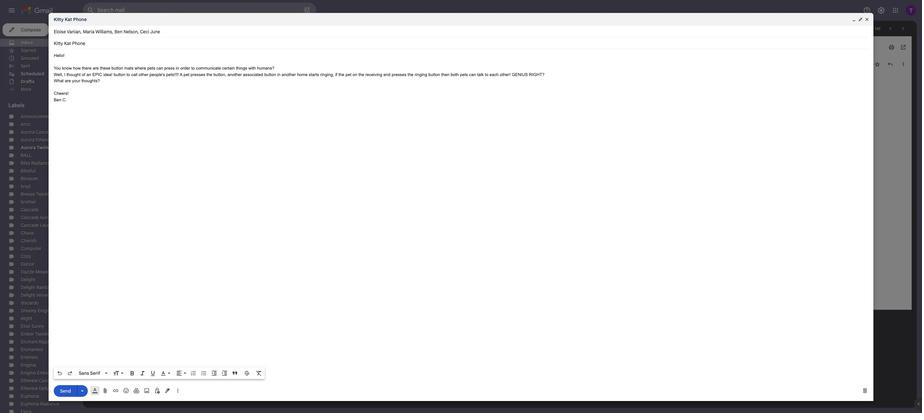 Task type: locate. For each thing, give the bounding box(es) containing it.
can up people's
[[157, 66, 163, 71]]

0 horizontal spatial inbox
[[21, 40, 33, 46]]

0 vertical spatial can
[[157, 66, 163, 71]]

ben
[[115, 29, 123, 35], [54, 97, 61, 102]]

kitty kat phone dialog
[[49, 13, 874, 402]]

1 vertical spatial in
[[277, 72, 281, 77]]

an
[[87, 72, 91, 77]]

other
[[139, 72, 148, 77]]

end
[[384, 72, 391, 77]]

1 horizontal spatial of
[[871, 26, 874, 31]]

1 horizontal spatial another
[[282, 72, 296, 77]]

to right order on the left of the page
[[191, 66, 195, 71]]

euphoria down euphoria 'link'
[[21, 402, 39, 407]]

main menu image
[[8, 6, 16, 14]]

0 vertical spatial enigma
[[38, 308, 53, 314]]

1 vertical spatial ember
[[37, 371, 50, 376]]

aurora up laughter
[[40, 215, 54, 221]]

2 the from the left
[[339, 72, 345, 77]]

enigma down enigma link
[[21, 371, 36, 376]]

1 vertical spatial euphoria
[[21, 402, 39, 407]]

sent link
[[21, 63, 30, 69]]

idea!
[[103, 72, 113, 77]]

2 vertical spatial ethereal
[[21, 386, 38, 392]]

insert files using drive image
[[133, 388, 140, 395]]

delight up discardo
[[21, 293, 35, 299]]

arno
[[21, 122, 31, 127]]

labels
[[8, 102, 25, 109]]

bcc:
[[121, 68, 129, 73]]

inbox up starred
[[21, 40, 33, 46]]

0 vertical spatial of
[[871, 26, 874, 31]]

, left bcc: at the top of the page
[[119, 68, 120, 73]]

starred snoozed sent
[[21, 48, 39, 69]]

pop out image
[[858, 17, 864, 22]]

inbox inside labels navigation
[[21, 40, 33, 46]]

presses down communicate
[[191, 72, 205, 77]]

bliss radiance link
[[21, 160, 50, 166]]

twinkle up ripple
[[35, 332, 50, 337]]

bold ‪(⌘b)‬ image
[[129, 371, 136, 377]]

indent more ‪(⌘])‬ image
[[221, 371, 228, 377]]

0 vertical spatial euphoria
[[21, 394, 39, 400]]

euphoria radiance link
[[21, 402, 59, 407]]

None search field
[[83, 3, 316, 18]]

ethereal
[[36, 137, 53, 143], [21, 378, 38, 384], [21, 386, 38, 392]]

starts
[[309, 72, 319, 77]]

starred link
[[21, 48, 36, 53]]

redo ‪(⌘y)‬ image
[[67, 371, 73, 377]]

1 horizontal spatial inbox
[[138, 45, 148, 50]]

arno link
[[21, 122, 31, 127]]

pets!!!!
[[166, 72, 179, 77]]

phone
[[73, 17, 87, 22]]

radiance up 'blissful' link
[[31, 160, 50, 166]]

ethereal down aurora cascade link
[[36, 137, 53, 143]]

0 vertical spatial twinkle
[[37, 145, 53, 151]]

i
[[64, 72, 65, 77]]

aurora up aurora twinkle link
[[21, 137, 34, 143]]

1 vertical spatial ben
[[54, 97, 61, 102]]

can
[[157, 66, 163, 71], [469, 72, 476, 77]]

velvet
[[36, 293, 49, 299]]

quote ‪(⌘⇧9)‬ image
[[232, 371, 238, 377]]

cascade up aurora ethereal "link"
[[36, 129, 54, 135]]

in left order on the left of the page
[[176, 66, 179, 71]]

ember up 'enchant' on the bottom of page
[[21, 332, 34, 337]]

in left home
[[277, 72, 281, 77]]

1 the from the left
[[207, 72, 212, 77]]

brother
[[21, 199, 36, 205]]

1 vertical spatial of
[[82, 72, 85, 77]]

things
[[236, 66, 247, 71]]

another
[[228, 72, 242, 77], [282, 72, 296, 77]]

1 another from the left
[[228, 72, 242, 77]]

enigma down velvet
[[38, 308, 53, 314]]

0 horizontal spatial of
[[82, 72, 85, 77]]

inbox for the inbox 'link'
[[21, 40, 33, 46]]

send
[[60, 389, 71, 394]]

delight link
[[21, 277, 35, 283]]

0 horizontal spatial presses
[[191, 72, 205, 77]]

another left home
[[282, 72, 296, 77]]

to jack , bcc: me
[[106, 68, 135, 73]]

presses right end
[[392, 72, 407, 77]]

1 presses from the left
[[191, 72, 205, 77]]

bliss
[[21, 160, 30, 166]]

where
[[135, 66, 146, 71]]

know
[[62, 66, 72, 71]]

elight link
[[21, 316, 32, 322]]

radiance down ethereal delight link
[[40, 402, 59, 407]]

enchant ripple link
[[21, 339, 51, 345]]

sans
[[79, 371, 89, 377]]

1 euphoria from the top
[[21, 394, 39, 400]]

1 horizontal spatial ben
[[115, 29, 123, 35]]

talk
[[477, 72, 484, 77]]

pets up people's
[[147, 66, 155, 71]]

pet left on
[[346, 72, 352, 77]]

inbox inside 'button'
[[138, 45, 148, 50]]

cascade
[[36, 129, 54, 135], [21, 207, 39, 213], [21, 215, 39, 221], [21, 223, 39, 229], [39, 378, 57, 384]]

ethereal up euphoria 'link'
[[21, 386, 38, 392]]

0 horizontal spatial in
[[176, 66, 179, 71]]

1 horizontal spatial pet
[[346, 72, 352, 77]]

send button
[[54, 386, 77, 397]]

1 horizontal spatial presses
[[392, 72, 407, 77]]

to left jack
[[106, 68, 110, 73]]

kitty
[[54, 17, 64, 22]]

ethereal down enigma ember link
[[21, 378, 38, 384]]

0 horizontal spatial pets
[[147, 66, 155, 71]]

communicate
[[196, 66, 221, 71]]

eloise vanian , maria williams , ben nelson , ceci june
[[54, 29, 160, 35]]

discardo
[[21, 301, 39, 306]]

aurora
[[21, 129, 34, 135], [21, 137, 34, 143], [21, 145, 36, 151], [40, 215, 54, 221]]

euphoria down ethereal delight link
[[21, 394, 39, 400]]

maria
[[83, 29, 95, 35]]

1 horizontal spatial can
[[469, 72, 476, 77]]

twinkle down aurora ethereal "link"
[[37, 145, 53, 151]]

more options image
[[176, 388, 180, 395]]

1 vertical spatial enigma
[[21, 363, 36, 369]]

49
[[71, 79, 75, 84]]

1 vertical spatial pets
[[460, 72, 468, 77]]

2 pet from the left
[[346, 72, 352, 77]]

of left an
[[82, 72, 85, 77]]

insert link ‪(⌘k)‬ image
[[112, 388, 119, 395]]

ben left nelson
[[115, 29, 123, 35]]

inbox right important according to google magic. switch
[[138, 45, 148, 50]]

hi
[[106, 77, 110, 82]]

ember
[[21, 332, 34, 337], [37, 371, 50, 376]]

me
[[130, 68, 135, 73]]

snoozed link
[[21, 55, 39, 61]]

radiance
[[31, 160, 50, 166], [40, 402, 59, 407]]

dance
[[21, 262, 34, 267]]

pets right both
[[460, 72, 468, 77]]

twinkle
[[37, 145, 53, 151], [36, 192, 51, 197], [35, 332, 50, 337]]

the left ringing
[[408, 72, 414, 77]]

dreamy
[[21, 308, 37, 314]]

discard draft ‪(⌘⇧d)‬ image
[[862, 388, 869, 395]]

elight
[[21, 316, 32, 322]]

the right if
[[339, 72, 345, 77]]

blossom
[[21, 176, 38, 182]]

strikethrough ‪(⌘⇧x)‬ image
[[244, 371, 250, 377]]

pet
[[184, 72, 189, 77], [346, 72, 352, 77]]

0 horizontal spatial pet
[[184, 72, 189, 77]]

sunny
[[32, 324, 44, 330]]

important according to google magic. switch
[[128, 44, 134, 51]]

ben left c.
[[54, 97, 61, 102]]

1 vertical spatial can
[[469, 72, 476, 77]]

, left ceci on the top left of page
[[138, 29, 139, 35]]

scheduled link
[[21, 71, 44, 77]]

another down certain
[[228, 72, 242, 77]]

ember up ethereal cascade link
[[37, 371, 50, 376]]

of
[[871, 26, 874, 31], [82, 72, 85, 77]]

delight
[[21, 277, 35, 283], [21, 285, 35, 291], [21, 293, 35, 299], [39, 386, 54, 392]]

announcement arno aurora cascade aurora ethereal aurora twinkle ball bliss radiance blissful blossom brad breeze twinkle brother cascade cascade aurora cascade laughter chaos cherish computer cozy dance dazzle meadow delight delight rainbow delight velvet discardo dreamy enigma elight elixir sunny ember twinkle enchant ripple enchanted enemies enigma enigma ember ethereal cascade ethereal delight euphoria euphoria radiance
[[21, 114, 59, 407]]

pet right a
[[184, 72, 189, 77]]

ethereal cascade link
[[21, 378, 57, 384]]

the right on
[[359, 72, 364, 77]]

2 another from the left
[[282, 72, 296, 77]]

can left 'talk'
[[469, 72, 476, 77]]

genius
[[512, 72, 528, 77]]

0 vertical spatial in
[[176, 66, 179, 71]]

brad
[[21, 184, 30, 190]]

dreamy enigma link
[[21, 308, 53, 314]]

cascade down brother link
[[21, 207, 39, 213]]

advanced search options image
[[301, 4, 314, 17]]

twinkle right breeze
[[36, 192, 51, 197]]

dance link
[[21, 262, 34, 267]]

ball link
[[21, 153, 32, 159]]

0 horizontal spatial ben
[[54, 97, 61, 102]]

chaos link
[[21, 230, 34, 236]]

of left 145
[[871, 26, 874, 31]]

0 horizontal spatial another
[[228, 72, 242, 77]]

discardo link
[[21, 301, 39, 306]]

hi jack,
[[106, 77, 121, 82]]

ben inside cheers! ben c.
[[54, 97, 61, 102]]

0 vertical spatial ember
[[21, 332, 34, 337]]

breeze twinkle link
[[21, 192, 51, 197]]

ethereal delight link
[[21, 386, 54, 392]]

kat
[[65, 17, 72, 22]]

Subject field
[[54, 40, 869, 47]]

sans serif
[[79, 371, 100, 377]]

enigma down enemies
[[21, 363, 36, 369]]

the down communicate
[[207, 72, 212, 77]]



Task type: describe. For each thing, give the bounding box(es) containing it.
0 horizontal spatial ember
[[21, 332, 34, 337]]

labels navigation
[[0, 21, 83, 414]]

breeze
[[21, 192, 35, 197]]

humans?
[[257, 66, 275, 71]]

on
[[353, 72, 357, 77]]

starred
[[21, 48, 36, 53]]

indent less ‪(⌘[)‬ image
[[211, 371, 218, 377]]

compose
[[21, 27, 41, 33]]

right?
[[529, 72, 545, 77]]

0 vertical spatial pets
[[147, 66, 155, 71]]

, left maria
[[81, 29, 82, 35]]

1 horizontal spatial ember
[[37, 371, 50, 376]]

aurora ethereal link
[[21, 137, 53, 143]]

ceci
[[140, 29, 149, 35]]

70
[[70, 40, 75, 45]]

insert signature image
[[164, 388, 171, 395]]

cheers! ben c.
[[54, 91, 69, 102]]

remove formatting ‪(⌘\)‬ image
[[256, 371, 262, 377]]

1 pet from the left
[[184, 72, 189, 77]]

press
[[164, 66, 175, 71]]

thought
[[67, 72, 81, 77]]

cascade down cascade link
[[21, 215, 39, 221]]

enigma link
[[21, 363, 36, 369]]

bulleted list ‪(⌘⇧8)‬ image
[[201, 371, 207, 377]]

button,
[[214, 72, 227, 77]]

1 horizontal spatial pets
[[460, 72, 468, 77]]

1 horizontal spatial in
[[277, 72, 281, 77]]

enigma ember link
[[21, 371, 50, 376]]

of 145
[[870, 26, 881, 31]]

ember twinkle link
[[21, 332, 50, 337]]

mateo roberts
[[106, 61, 139, 67]]

other!
[[500, 72, 511, 77]]

williams
[[95, 29, 112, 35]]

1 vertical spatial radiance
[[40, 402, 59, 407]]

enchanted link
[[21, 347, 43, 353]]

computer link
[[21, 246, 41, 252]]

brad link
[[21, 184, 30, 190]]

vanian
[[67, 29, 81, 35]]

delight down ethereal cascade link
[[39, 386, 54, 392]]

underline ‪(⌘u)‬ image
[[150, 371, 156, 377]]

ringing,
[[320, 72, 334, 77]]

how
[[73, 66, 81, 71]]

are your
[[65, 78, 80, 83]]

cascade link
[[21, 207, 39, 213]]

receiving
[[366, 72, 383, 77]]

hello!
[[54, 53, 65, 58]]

3 the from the left
[[359, 72, 364, 77]]

2 presses from the left
[[392, 72, 407, 77]]

of inside you know how there are these button mats where pets can press in order to communicate certain things with humans? well, i thought of an epic idea! button to call other people's pets!!!! a pet presses the button, another associated button in another home starts ringing, if the pet on the receiving end presses the ringing button then both pets can talk to each other! genius right? what are your thoughts?
[[82, 72, 85, 77]]

undo ‪(⌘z)‬ image
[[56, 371, 63, 377]]

, up scary on the top of the page
[[112, 29, 113, 35]]

what
[[54, 78, 64, 83]]

nelson
[[124, 29, 138, 35]]

then
[[442, 72, 450, 77]]

toggle confidential mode image
[[154, 388, 160, 395]]

blissful link
[[21, 168, 35, 174]]

ball
[[21, 153, 32, 159]]

are
[[93, 66, 99, 71]]

minimize image
[[852, 17, 857, 22]]

close image
[[865, 17, 870, 22]]

delight down delight link at the left bottom of page
[[21, 285, 35, 291]]

cascade up ethereal delight link
[[39, 378, 57, 384]]

insert emoji ‪(⌘⇧2)‬ image
[[123, 388, 129, 395]]

inbox for inbox 'button'
[[138, 45, 148, 50]]

settings image
[[878, 6, 886, 14]]

thoughts?
[[81, 78, 100, 83]]

0 vertical spatial radiance
[[31, 160, 50, 166]]

associated
[[243, 72, 263, 77]]

enemies link
[[21, 355, 38, 361]]

delight down dazzle
[[21, 277, 35, 283]]

1 vertical spatial twinkle
[[36, 192, 51, 197]]

both
[[451, 72, 459, 77]]

4 the from the left
[[408, 72, 414, 77]]

0 vertical spatial ben
[[115, 29, 123, 35]]

to right 'talk'
[[485, 72, 489, 77]]

mats
[[124, 66, 134, 71]]

call
[[131, 72, 138, 77]]

more
[[21, 87, 31, 92]]

blossom link
[[21, 176, 38, 182]]

to left call
[[127, 72, 130, 77]]

announcement
[[21, 114, 52, 120]]

ripple
[[39, 339, 51, 345]]

aurora up ball
[[21, 145, 36, 151]]

1 vertical spatial ethereal
[[21, 378, 38, 384]]

search mail image
[[85, 5, 97, 16]]

0 vertical spatial ethereal
[[36, 137, 53, 143]]

formatting options toolbar
[[54, 368, 265, 380]]

aurora down arno link
[[21, 129, 34, 135]]

enemies
[[21, 355, 38, 361]]

blissful
[[21, 168, 35, 174]]

cherish link
[[21, 238, 37, 244]]

cascade up the chaos link
[[21, 223, 39, 229]]

aurora twinkle link
[[21, 145, 53, 151]]

attach files image
[[102, 388, 109, 395]]

2 euphoria from the top
[[21, 402, 39, 407]]

enchant
[[21, 339, 38, 345]]

people's
[[150, 72, 165, 77]]

labels heading
[[8, 102, 69, 109]]

145
[[875, 26, 881, 31]]

ringing
[[415, 72, 428, 77]]

dazzle
[[21, 269, 35, 275]]

order
[[180, 66, 190, 71]]

numbered list ‪(⌘⇧7)‬ image
[[190, 371, 197, 377]]

insert photo image
[[144, 388, 150, 395]]

computer
[[21, 246, 41, 252]]

cheers!
[[54, 91, 69, 96]]

meadow
[[36, 269, 53, 275]]

compose button
[[3, 23, 49, 36]]

brother link
[[21, 199, 36, 205]]

more send options image
[[79, 388, 86, 395]]

sans serif option
[[77, 371, 104, 377]]

roberts
[[121, 61, 139, 67]]

italic ‪(⌘i)‬ image
[[139, 371, 146, 377]]

euphoria link
[[21, 394, 39, 400]]

certain
[[222, 66, 235, 71]]

these
[[100, 66, 110, 71]]

0 horizontal spatial can
[[157, 66, 163, 71]]

aurora cascade link
[[21, 129, 54, 135]]

june
[[150, 29, 160, 35]]

Not starred checkbox
[[875, 61, 881, 67]]

scheduled
[[21, 71, 44, 77]]

epic
[[92, 72, 102, 77]]

enchanted
[[21, 347, 43, 353]]

Message Body text field
[[54, 53, 869, 366]]

2 vertical spatial twinkle
[[35, 332, 50, 337]]

2 vertical spatial enigma
[[21, 371, 36, 376]]

home
[[297, 72, 308, 77]]

kitty kat phone
[[54, 17, 87, 22]]



Task type: vqa. For each thing, say whether or not it's contained in the screenshot.
if
yes



